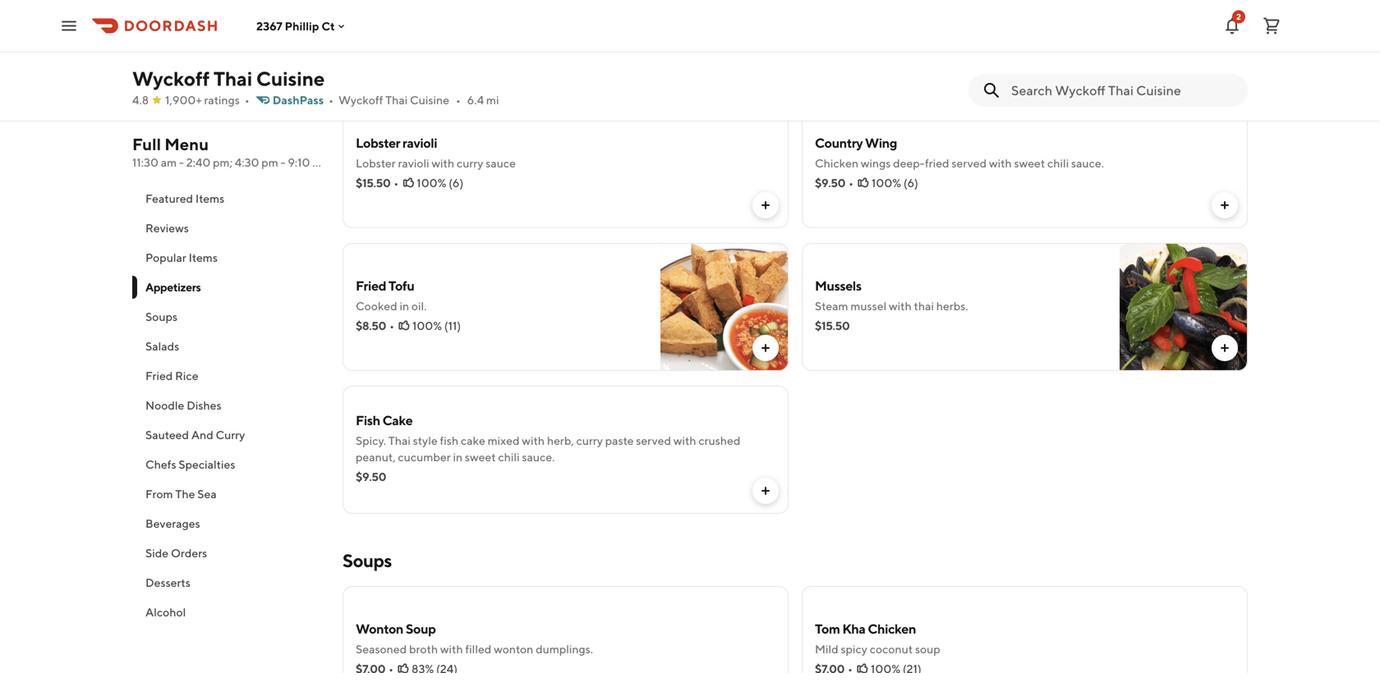 Task type: describe. For each thing, give the bounding box(es) containing it.
desserts button
[[132, 569, 323, 598]]

Item Search search field
[[1011, 81, 1235, 99]]

side orders
[[145, 547, 207, 560]]

featured items button
[[132, 184, 323, 214]]

fried for tofu
[[356, 278, 386, 294]]

with inside mussels steam mussel with thai herbs. $15.50
[[889, 299, 912, 313]]

sauce
[[486, 157, 516, 170]]

steam
[[815, 299, 848, 313]]

oil.
[[412, 299, 427, 313]]

dishes
[[187, 399, 222, 412]]

6.4
[[467, 93, 484, 107]]

the
[[175, 488, 195, 501]]

chili inside country wing chicken wings deep-fried served with sweet chili sauce.
[[1048, 157, 1069, 170]]

cuisine for wyckoff thai cuisine • 6.4 mi
[[410, 93, 449, 107]]

fish
[[356, 413, 380, 428]]

cake
[[383, 413, 413, 428]]

• for dashpass •
[[329, 93, 334, 107]]

100% for country wing
[[872, 176, 901, 190]]

mussels
[[815, 278, 862, 294]]

sweet inside fish cake spicy. thai style fish cake mixed with herb, curry paste served with crushed peanut, cucumber in sweet chili sauce. $9.50
[[465, 451, 496, 464]]

orders
[[171, 547, 207, 560]]

fish cake spicy. thai style fish cake mixed with herb, curry paste served with crushed peanut, cucumber in sweet chili sauce. $9.50
[[356, 413, 741, 484]]

salads button
[[132, 332, 323, 362]]

with inside wonton soup seasoned broth with filled wonton dumplings.
[[440, 643, 463, 656]]

deep-
[[893, 157, 925, 170]]

fried tofu image
[[661, 243, 789, 371]]

reviews
[[145, 221, 189, 235]]

noodle dishes button
[[132, 391, 323, 421]]

$9.50 •
[[815, 176, 854, 190]]

reviews button
[[132, 214, 323, 243]]

filled
[[465, 643, 492, 656]]

herb,
[[547, 434, 574, 448]]

wonton soup seasoned broth with filled wonton dumplings.
[[356, 622, 593, 656]]

2 pm from the left
[[312, 156, 329, 169]]

open menu image
[[59, 16, 79, 36]]

alcohol button
[[132, 598, 323, 628]]

paste
[[605, 434, 634, 448]]

11:30
[[132, 156, 159, 169]]

featured
[[145, 192, 193, 205]]

• for $8.50 •
[[390, 319, 394, 333]]

full
[[132, 135, 161, 154]]

add item to cart image for fish cake
[[759, 485, 772, 498]]

fish
[[440, 434, 459, 448]]

100% (6) for country wing
[[872, 176, 919, 190]]

mussels image
[[1120, 243, 1248, 371]]

dashpass •
[[273, 93, 334, 107]]

mixed
[[488, 434, 520, 448]]

fried rice
[[145, 369, 198, 383]]

wyckoff for wyckoff thai cuisine
[[132, 67, 210, 90]]

herbs.
[[936, 299, 968, 313]]

notification bell image
[[1223, 16, 1242, 36]]

lobster ravioli lobster ravioli with curry sauce
[[356, 135, 516, 170]]

from the sea
[[145, 488, 217, 501]]

1 pm from the left
[[262, 156, 278, 169]]

curry inside fish cake spicy. thai style fish cake mixed with herb, curry paste served with crushed peanut, cucumber in sweet chili sauce. $9.50
[[576, 434, 603, 448]]

2 - from the left
[[281, 156, 286, 169]]

style
[[413, 434, 438, 448]]

with inside "lobster ravioli lobster ravioli with curry sauce"
[[432, 157, 454, 170]]

items for popular items
[[189, 251, 218, 265]]

1 horizontal spatial soups
[[343, 551, 392, 572]]

100% for lobster ravioli
[[417, 176, 446, 190]]

tom kha chicken mild spicy coconut soup
[[815, 622, 941, 656]]

cucumber
[[398, 451, 451, 464]]

from
[[145, 488, 173, 501]]

chefs specialties button
[[132, 450, 323, 480]]

with left 'herb,' at the bottom left of the page
[[522, 434, 545, 448]]

fried rice button
[[132, 362, 323, 391]]

curry
[[216, 428, 245, 442]]

0 items, open order cart image
[[1262, 16, 1282, 36]]

spicy
[[841, 643, 868, 656]]

thai
[[914, 299, 934, 313]]

wyckoff for wyckoff thai cuisine • 6.4 mi
[[339, 93, 383, 107]]

(6) for ravioli
[[449, 176, 464, 190]]

from the sea button
[[132, 480, 323, 509]]

dumplings.
[[536, 643, 593, 656]]

wonton
[[494, 643, 534, 656]]

sweet inside country wing chicken wings deep-fried served with sweet chili sauce.
[[1014, 157, 1045, 170]]

side orders button
[[132, 539, 323, 569]]

soups button
[[132, 302, 323, 332]]

$8.50
[[356, 319, 386, 333]]

wonton
[[356, 622, 403, 637]]

served inside country wing chicken wings deep-fried served with sweet chili sauce.
[[952, 157, 987, 170]]

fried tofu cooked in oil.
[[356, 278, 427, 313]]

0 horizontal spatial $15.50
[[356, 176, 391, 190]]

cooked
[[356, 299, 397, 313]]

chili inside fish cake spicy. thai style fish cake mixed with herb, curry paste served with crushed peanut, cucumber in sweet chili sauce. $9.50
[[498, 451, 520, 464]]

rice
[[175, 369, 198, 383]]

thai inside fish cake spicy. thai style fish cake mixed with herb, curry paste served with crushed peanut, cucumber in sweet chili sauce. $9.50
[[388, 434, 411, 448]]

fried
[[925, 157, 949, 170]]

chefs specialties
[[145, 458, 235, 472]]

chicken for country wing
[[815, 157, 859, 170]]

sauteed
[[145, 428, 189, 442]]

full menu 11:30 am - 2:40 pm; 4:30 pm - 9:10 pm
[[132, 135, 329, 169]]

thai for wyckoff thai cuisine
[[213, 67, 252, 90]]

0 vertical spatial $9.50
[[815, 176, 846, 190]]

ratings
[[204, 93, 240, 107]]

fried for rice
[[145, 369, 173, 383]]

4:30
[[235, 156, 259, 169]]

tofu
[[389, 278, 414, 294]]

kha
[[842, 622, 866, 637]]



Task type: vqa. For each thing, say whether or not it's contained in the screenshot.
Tenders
no



Task type: locate. For each thing, give the bounding box(es) containing it.
0 horizontal spatial fried
[[145, 369, 173, 383]]

1 100% (6) from the left
[[417, 176, 464, 190]]

sauce. inside fish cake spicy. thai style fish cake mixed with herb, curry paste served with crushed peanut, cucumber in sweet chili sauce. $9.50
[[522, 451, 555, 464]]

featured items
[[145, 192, 225, 205]]

with
[[432, 157, 454, 170], [989, 157, 1012, 170], [889, 299, 912, 313], [522, 434, 545, 448], [674, 434, 696, 448], [440, 643, 463, 656]]

salads
[[145, 340, 179, 353]]

1 horizontal spatial 100% (6)
[[872, 176, 919, 190]]

sauce. down item search search box
[[1071, 157, 1104, 170]]

wing
[[865, 135, 897, 151]]

fried left rice
[[145, 369, 173, 383]]

1 vertical spatial in
[[453, 451, 463, 464]]

fried
[[356, 278, 386, 294], [145, 369, 173, 383]]

0 vertical spatial fried
[[356, 278, 386, 294]]

- left 9:10
[[281, 156, 286, 169]]

in down fish
[[453, 451, 463, 464]]

0 horizontal spatial chicken
[[815, 157, 859, 170]]

with inside country wing chicken wings deep-fried served with sweet chili sauce.
[[989, 157, 1012, 170]]

crushed
[[699, 434, 741, 448]]

• down "lobster ravioli lobster ravioli with curry sauce"
[[394, 176, 399, 190]]

menu
[[164, 135, 209, 154]]

items inside button
[[195, 192, 225, 205]]

spicy.
[[356, 434, 386, 448]]

0 vertical spatial served
[[952, 157, 987, 170]]

pm right 9:10
[[312, 156, 329, 169]]

sauteed and curry button
[[132, 421, 323, 450]]

soups
[[145, 310, 178, 324], [343, 551, 392, 572]]

items for featured items
[[195, 192, 225, 205]]

1 horizontal spatial sweet
[[1014, 157, 1045, 170]]

0 vertical spatial wyckoff
[[132, 67, 210, 90]]

$9.50 down country
[[815, 176, 846, 190]]

1 horizontal spatial curry
[[576, 434, 603, 448]]

fried inside fried tofu cooked in oil.
[[356, 278, 386, 294]]

items
[[195, 192, 225, 205], [189, 251, 218, 265]]

0 horizontal spatial 100% (6)
[[417, 176, 464, 190]]

4.8
[[132, 93, 149, 107]]

1 vertical spatial soups
[[343, 551, 392, 572]]

9:10
[[288, 156, 310, 169]]

chicken up 'coconut'
[[868, 622, 916, 637]]

in left oil.
[[400, 299, 409, 313]]

1 vertical spatial ravioli
[[398, 157, 429, 170]]

1 horizontal spatial cuisine
[[410, 93, 449, 107]]

with left thai
[[889, 299, 912, 313]]

with left crushed
[[674, 434, 696, 448]]

100% down oil.
[[412, 319, 442, 333]]

1 horizontal spatial -
[[281, 156, 286, 169]]

100% (6) for lobster ravioli
[[417, 176, 464, 190]]

0 horizontal spatial soups
[[145, 310, 178, 324]]

100% (6) down "lobster ravioli lobster ravioli with curry sauce"
[[417, 176, 464, 190]]

popular
[[145, 251, 186, 265]]

• for $9.50 •
[[849, 176, 854, 190]]

and
[[191, 428, 213, 442]]

chicken inside tom kha chicken mild spicy coconut soup
[[868, 622, 916, 637]]

• right 'ratings'
[[245, 93, 250, 107]]

1 horizontal spatial pm
[[312, 156, 329, 169]]

1 lobster from the top
[[356, 135, 400, 151]]

served
[[952, 157, 987, 170], [636, 434, 671, 448]]

cuisine left 6.4
[[410, 93, 449, 107]]

1 vertical spatial served
[[636, 434, 671, 448]]

0 horizontal spatial in
[[400, 299, 409, 313]]

thai up 'ratings'
[[213, 67, 252, 90]]

100% down wings
[[872, 176, 901, 190]]

(6) for wing
[[904, 176, 919, 190]]

1 vertical spatial curry
[[576, 434, 603, 448]]

0 vertical spatial curry
[[457, 157, 483, 170]]

1 horizontal spatial sauce.
[[1071, 157, 1104, 170]]

coconut
[[870, 643, 913, 656]]

1,900+ ratings •
[[165, 93, 250, 107]]

soup
[[915, 643, 941, 656]]

chicken up $9.50 •
[[815, 157, 859, 170]]

0 horizontal spatial served
[[636, 434, 671, 448]]

(6) down deep-
[[904, 176, 919, 190]]

100% for fried tofu
[[412, 319, 442, 333]]

0 vertical spatial $15.50
[[356, 176, 391, 190]]

1 vertical spatial items
[[189, 251, 218, 265]]

$9.50 down peanut,
[[356, 470, 386, 484]]

pm
[[262, 156, 278, 169], [312, 156, 329, 169]]

soups inside button
[[145, 310, 178, 324]]

1 vertical spatial $9.50
[[356, 470, 386, 484]]

served right paste
[[636, 434, 671, 448]]

0 vertical spatial items
[[195, 192, 225, 205]]

0 horizontal spatial curry
[[457, 157, 483, 170]]

fried inside button
[[145, 369, 173, 383]]

1 horizontal spatial in
[[453, 451, 463, 464]]

country
[[815, 135, 863, 151]]

seasoned
[[356, 643, 407, 656]]

mussel
[[851, 299, 887, 313]]

with right the fried at the top right of page
[[989, 157, 1012, 170]]

1 vertical spatial chili
[[498, 451, 520, 464]]

2367
[[256, 19, 282, 33]]

mussels steam mussel with thai herbs. $15.50
[[815, 278, 968, 333]]

1 - from the left
[[179, 156, 184, 169]]

add item to cart image for lobster ravioli
[[759, 199, 772, 212]]

0 vertical spatial ravioli
[[403, 135, 437, 151]]

0 horizontal spatial cuisine
[[256, 67, 325, 90]]

1 vertical spatial fried
[[145, 369, 173, 383]]

• right dashpass
[[329, 93, 334, 107]]

1 vertical spatial chicken
[[868, 622, 916, 637]]

fried up cooked
[[356, 278, 386, 294]]

1 horizontal spatial served
[[952, 157, 987, 170]]

$9.50 inside fish cake spicy. thai style fish cake mixed with herb, curry paste served with crushed peanut, cucumber in sweet chili sauce. $9.50
[[356, 470, 386, 484]]

0 horizontal spatial sauce.
[[522, 451, 555, 464]]

curry right 'herb,' at the bottom left of the page
[[576, 434, 603, 448]]

2367 phillip ct
[[256, 19, 335, 33]]

ravioli
[[403, 135, 437, 151], [398, 157, 429, 170]]

ravioli up $15.50 •
[[398, 157, 429, 170]]

curry inside "lobster ravioli lobster ravioli with curry sauce"
[[457, 157, 483, 170]]

add item to cart image
[[759, 342, 772, 355]]

2 lobster from the top
[[356, 157, 396, 170]]

1 horizontal spatial $15.50
[[815, 319, 850, 333]]

wyckoff
[[132, 67, 210, 90], [339, 93, 383, 107]]

1 vertical spatial cuisine
[[410, 93, 449, 107]]

appetizers
[[145, 281, 201, 294]]

chili
[[1048, 157, 1069, 170], [498, 451, 520, 464]]

0 horizontal spatial (6)
[[449, 176, 464, 190]]

1 vertical spatial thai
[[385, 93, 408, 107]]

$8.50 •
[[356, 319, 394, 333]]

pm;
[[213, 156, 233, 169]]

with left the filled
[[440, 643, 463, 656]]

wyckoff thai cuisine • 6.4 mi
[[339, 93, 499, 107]]

pm right '4:30'
[[262, 156, 278, 169]]

am
[[161, 156, 177, 169]]

1 vertical spatial $15.50
[[815, 319, 850, 333]]

$15.50
[[356, 176, 391, 190], [815, 319, 850, 333]]

100% (11)
[[412, 319, 461, 333]]

thai down cake
[[388, 434, 411, 448]]

chefs
[[145, 458, 176, 472]]

1 horizontal spatial wyckoff
[[339, 93, 383, 107]]

2:40
[[186, 156, 211, 169]]

• for $15.50 •
[[394, 176, 399, 190]]

2
[[1237, 12, 1241, 21]]

items right 'popular'
[[189, 251, 218, 265]]

• down country
[[849, 176, 854, 190]]

100% down "lobster ravioli lobster ravioli with curry sauce"
[[417, 176, 446, 190]]

2367 phillip ct button
[[256, 19, 348, 33]]

• left 6.4
[[456, 93, 461, 107]]

sauteed and curry
[[145, 428, 245, 442]]

dashpass
[[273, 93, 324, 107]]

broth
[[409, 643, 438, 656]]

1 horizontal spatial fried
[[356, 278, 386, 294]]

ravioli down wyckoff thai cuisine • 6.4 mi
[[403, 135, 437, 151]]

ct
[[322, 19, 335, 33]]

cake
[[461, 434, 485, 448]]

in inside fried tofu cooked in oil.
[[400, 299, 409, 313]]

0 horizontal spatial -
[[179, 156, 184, 169]]

0 vertical spatial lobster
[[356, 135, 400, 151]]

2 (6) from the left
[[904, 176, 919, 190]]

0 vertical spatial sauce.
[[1071, 157, 1104, 170]]

items inside button
[[189, 251, 218, 265]]

beverages button
[[132, 509, 323, 539]]

wyckoff up 1,900+
[[132, 67, 210, 90]]

• right $8.50
[[390, 319, 394, 333]]

cuisine for wyckoff thai cuisine
[[256, 67, 325, 90]]

sauce. inside country wing chicken wings deep-fried served with sweet chili sauce.
[[1071, 157, 1104, 170]]

0 vertical spatial chicken
[[815, 157, 859, 170]]

0 vertical spatial chili
[[1048, 157, 1069, 170]]

add item to cart image for country wing
[[1219, 199, 1232, 212]]

alcohol
[[145, 606, 186, 620]]

curry left sauce
[[457, 157, 483, 170]]

cuisine up dashpass
[[256, 67, 325, 90]]

chicken
[[815, 157, 859, 170], [868, 622, 916, 637]]

phillip
[[285, 19, 319, 33]]

1 vertical spatial sweet
[[465, 451, 496, 464]]

1 horizontal spatial chili
[[1048, 157, 1069, 170]]

100% (6) down deep-
[[872, 176, 919, 190]]

items up the reviews button
[[195, 192, 225, 205]]

mild
[[815, 643, 839, 656]]

1 vertical spatial sauce.
[[522, 451, 555, 464]]

popular items
[[145, 251, 218, 265]]

0 vertical spatial thai
[[213, 67, 252, 90]]

0 horizontal spatial sweet
[[465, 451, 496, 464]]

served right the fried at the top right of page
[[952, 157, 987, 170]]

noodle dishes
[[145, 399, 222, 412]]

wyckoff right dashpass •
[[339, 93, 383, 107]]

1 horizontal spatial $9.50
[[815, 176, 846, 190]]

$15.50 inside mussels steam mussel with thai herbs. $15.50
[[815, 319, 850, 333]]

0 vertical spatial cuisine
[[256, 67, 325, 90]]

0 vertical spatial in
[[400, 299, 409, 313]]

mi
[[486, 93, 499, 107]]

popular items button
[[132, 243, 323, 273]]

1 (6) from the left
[[449, 176, 464, 190]]

1 horizontal spatial (6)
[[904, 176, 919, 190]]

0 horizontal spatial $9.50
[[356, 470, 386, 484]]

1 vertical spatial lobster
[[356, 157, 396, 170]]

soups up salads
[[145, 310, 178, 324]]

1 vertical spatial wyckoff
[[339, 93, 383, 107]]

thai
[[213, 67, 252, 90], [385, 93, 408, 107], [388, 434, 411, 448]]

chicken for tom kha chicken
[[868, 622, 916, 637]]

sauce. down 'herb,' at the bottom left of the page
[[522, 451, 555, 464]]

0 vertical spatial sweet
[[1014, 157, 1045, 170]]

wyckoff thai cuisine
[[132, 67, 325, 90]]

100%
[[417, 176, 446, 190], [872, 176, 901, 190], [412, 319, 442, 333]]

(6) down "lobster ravioli lobster ravioli with curry sauce"
[[449, 176, 464, 190]]

wings
[[861, 157, 891, 170]]

served inside fish cake spicy. thai style fish cake mixed with herb, curry paste served with crushed peanut, cucumber in sweet chili sauce. $9.50
[[636, 434, 671, 448]]

thai up "lobster ravioli lobster ravioli with curry sauce"
[[385, 93, 408, 107]]

peanut,
[[356, 451, 396, 464]]

tom
[[815, 622, 840, 637]]

$9.50
[[815, 176, 846, 190], [356, 470, 386, 484]]

sea
[[197, 488, 217, 501]]

soups up 'wonton'
[[343, 551, 392, 572]]

0 horizontal spatial chili
[[498, 451, 520, 464]]

noodle
[[145, 399, 184, 412]]

- right the am
[[179, 156, 184, 169]]

soup
[[406, 622, 436, 637]]

$15.50 down steam
[[815, 319, 850, 333]]

beverages
[[145, 517, 200, 531]]

desserts
[[145, 576, 190, 590]]

2 vertical spatial thai
[[388, 434, 411, 448]]

thai for wyckoff thai cuisine • 6.4 mi
[[385, 93, 408, 107]]

2 100% (6) from the left
[[872, 176, 919, 190]]

1 horizontal spatial chicken
[[868, 622, 916, 637]]

0 horizontal spatial wyckoff
[[132, 67, 210, 90]]

in inside fish cake spicy. thai style fish cake mixed with herb, curry paste served with crushed peanut, cucumber in sweet chili sauce. $9.50
[[453, 451, 463, 464]]

with left sauce
[[432, 157, 454, 170]]

0 vertical spatial soups
[[145, 310, 178, 324]]

add item to cart image
[[759, 199, 772, 212], [1219, 199, 1232, 212], [1219, 342, 1232, 355], [759, 485, 772, 498]]

chicken inside country wing chicken wings deep-fried served with sweet chili sauce.
[[815, 157, 859, 170]]

0 horizontal spatial pm
[[262, 156, 278, 169]]

crispy calamari image
[[1120, 0, 1248, 85]]

country wing chicken wings deep-fried served with sweet chili sauce.
[[815, 135, 1104, 170]]

$15.50 down "lobster ravioli lobster ravioli with curry sauce"
[[356, 176, 391, 190]]



